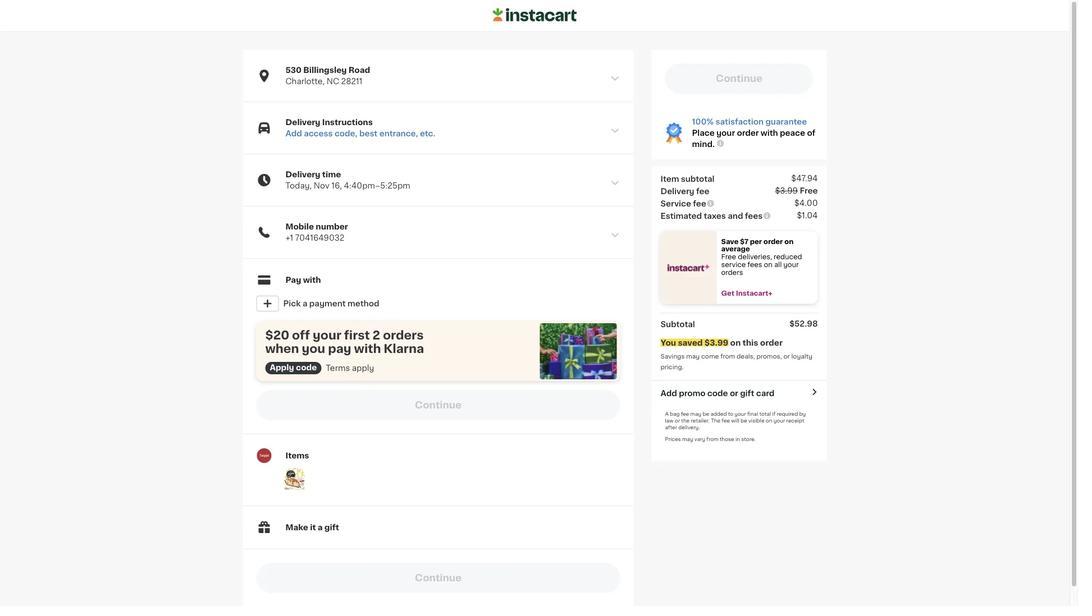 Task type: vqa. For each thing, say whether or not it's contained in the screenshot.
16,
yes



Task type: describe. For each thing, give the bounding box(es) containing it.
apply code
[[270, 364, 317, 372]]

service fee
[[661, 200, 706, 207]]

or inside a bag fee may be added to your final total if required by law or the retailer. the fee will be visible on your receipt after delivery.
[[675, 418, 680, 423]]

receipt
[[786, 418, 804, 423]]

saved
[[678, 339, 703, 347]]

delivery fee
[[661, 187, 709, 195]]

delivery for today,
[[286, 171, 320, 179]]

nc
[[327, 77, 339, 85]]

$47.94
[[791, 174, 818, 182]]

free inside save $7 per order on average free deliveries, reduced service fees on all your orders
[[721, 254, 736, 260]]

100% satisfaction guarantee
[[692, 118, 807, 126]]

+1
[[286, 234, 293, 242]]

this
[[743, 339, 758, 347]]

pick
[[283, 300, 301, 308]]

final
[[747, 412, 758, 417]]

card
[[756, 389, 774, 397]]

instacart+
[[736, 290, 772, 297]]

pick a payment method
[[283, 300, 379, 308]]

you
[[661, 339, 676, 347]]

with inside place your order with peace of mind.
[[761, 129, 778, 137]]

charlotte,
[[286, 77, 325, 85]]

promos,
[[757, 353, 782, 360]]

the
[[681, 418, 690, 423]]

2
[[373, 329, 380, 341]]

get instacart+
[[721, 290, 772, 297]]

$4.00
[[794, 199, 818, 207]]

by
[[799, 412, 806, 417]]

save $7 per order on average free deliveries, reduced service fees on all your orders
[[721, 238, 804, 276]]

per
[[750, 238, 762, 245]]

will
[[731, 418, 739, 423]]

code inside button
[[707, 389, 728, 397]]

if
[[772, 412, 776, 417]]

method
[[348, 300, 379, 308]]

access
[[304, 130, 333, 138]]

satisfaction
[[716, 118, 764, 126]]

store.
[[741, 437, 756, 442]]

off
[[292, 329, 310, 341]]

fee up the
[[681, 412, 689, 417]]

mobile number image
[[610, 230, 620, 240]]

make it a gift
[[286, 524, 339, 532]]

subtotal
[[681, 175, 715, 183]]

may for vary
[[682, 437, 693, 442]]

1 vertical spatial with
[[303, 276, 321, 284]]

a inside button
[[303, 300, 307, 308]]

time
[[322, 171, 341, 179]]

0 vertical spatial code
[[296, 364, 317, 372]]

subtotal
[[661, 320, 695, 328]]

1 horizontal spatial free
[[800, 187, 818, 195]]

pay
[[286, 276, 301, 284]]

orders inside save $7 per order on average free deliveries, reduced service fees on all your orders
[[721, 269, 743, 276]]

total
[[759, 412, 771, 417]]

you saved $3.99 on this order
[[661, 339, 783, 347]]

your inside "$20 off your first 2 orders when you pay with klarna"
[[313, 329, 341, 341]]

orders inside "$20 off your first 2 orders when you pay with klarna"
[[383, 329, 424, 341]]

530
[[286, 66, 302, 74]]

gift inside button
[[740, 389, 754, 397]]

from for deals,
[[721, 353, 735, 360]]

get
[[721, 290, 734, 297]]

edwards® turtle pie image
[[283, 468, 306, 491]]

4:40pm–5:25pm
[[344, 182, 410, 190]]

today,
[[286, 182, 312, 190]]

1 horizontal spatial a
[[318, 524, 323, 532]]

it
[[310, 524, 316, 532]]

add inside delivery instructions add access code, best entrance, etc.
[[286, 130, 302, 138]]

place your order with peace of mind.
[[692, 129, 816, 148]]

entrance,
[[379, 130, 418, 138]]

with inside "$20 off your first 2 orders when you pay with klarna"
[[354, 343, 381, 355]]

promo
[[679, 389, 706, 397]]

a bag fee may be added to your final total if required by law or the retailer. the fee will be visible on your receipt after delivery.
[[665, 412, 806, 430]]

2 vertical spatial order
[[760, 339, 783, 347]]

pricing.
[[661, 364, 684, 370]]

your down if
[[774, 418, 785, 423]]

mind.
[[692, 140, 715, 148]]

0 vertical spatial fees
[[745, 212, 763, 220]]

payment
[[309, 300, 346, 308]]

road
[[349, 66, 370, 74]]

estimated
[[661, 212, 702, 220]]

$20 off your first 2 orders when you pay with klarna
[[265, 329, 424, 355]]

and
[[728, 212, 743, 220]]

more info about 100% satisfaction guarantee image
[[716, 139, 725, 148]]

1 horizontal spatial $3.99
[[775, 187, 798, 195]]

2 vertical spatial delivery
[[661, 187, 694, 195]]

0 horizontal spatial $3.99
[[705, 339, 728, 347]]

28211
[[341, 77, 363, 85]]

item
[[661, 175, 679, 183]]

$20
[[265, 329, 289, 341]]

savings may come from deals, promos, or loyalty pricing.
[[661, 353, 814, 370]]

on up 'reduced'
[[784, 238, 794, 245]]

530 billingsley road charlotte, nc 28211
[[286, 66, 370, 85]]

visible
[[748, 418, 765, 423]]

pay with
[[286, 276, 321, 284]]

nov
[[314, 182, 329, 190]]

$1.04
[[797, 211, 818, 219]]

savings
[[661, 353, 685, 360]]

reduced
[[774, 254, 802, 260]]

apply
[[352, 364, 374, 372]]

delivery for add
[[286, 118, 320, 126]]

get instacart+ button
[[717, 290, 818, 297]]

vary
[[695, 437, 705, 442]]

terms
[[326, 364, 350, 372]]

your inside save $7 per order on average free deliveries, reduced service fees on all your orders
[[784, 262, 799, 268]]

required
[[777, 412, 798, 417]]

mobile number +1 7041649032
[[286, 223, 348, 242]]

or inside button
[[730, 389, 738, 397]]

from for those
[[707, 437, 719, 442]]

loyalty
[[791, 353, 813, 360]]

item subtotal
[[661, 175, 715, 183]]

on left this
[[730, 339, 741, 347]]

delivery time today, nov 16, 4:40pm–5:25pm
[[286, 171, 410, 190]]



Task type: locate. For each thing, give the bounding box(es) containing it.
delivery time image
[[610, 178, 620, 188]]

16,
[[331, 182, 342, 190]]

mobile
[[286, 223, 314, 231]]

your inside place your order with peace of mind.
[[717, 129, 735, 137]]

fee down subtotal
[[696, 187, 709, 195]]

delivery
[[286, 118, 320, 126], [286, 171, 320, 179], [661, 187, 694, 195]]

or left loyalty
[[784, 353, 790, 360]]

1 horizontal spatial with
[[354, 343, 381, 355]]

save
[[721, 238, 739, 245]]

0 horizontal spatial gift
[[324, 524, 339, 532]]

$3.99 free
[[775, 187, 818, 195]]

0 horizontal spatial add
[[286, 130, 302, 138]]

order inside place your order with peace of mind.
[[737, 129, 759, 137]]

0 horizontal spatial with
[[303, 276, 321, 284]]

or inside savings may come from deals, promos, or loyalty pricing.
[[784, 353, 790, 360]]

order up promos, at right
[[760, 339, 783, 347]]

order down 100% satisfaction guarantee
[[737, 129, 759, 137]]

1 vertical spatial a
[[318, 524, 323, 532]]

add promo code or gift card
[[661, 389, 774, 397]]

add inside button
[[661, 389, 677, 397]]

1 vertical spatial code
[[707, 389, 728, 397]]

0 horizontal spatial be
[[703, 412, 709, 417]]

the
[[711, 418, 720, 423]]

0 vertical spatial may
[[686, 353, 700, 360]]

with
[[761, 129, 778, 137], [303, 276, 321, 284], [354, 343, 381, 355]]

1 vertical spatial order
[[764, 238, 783, 245]]

pay
[[328, 343, 351, 355]]

fee down to
[[722, 418, 730, 423]]

or up to
[[730, 389, 738, 397]]

deliveries,
[[738, 254, 772, 260]]

added
[[711, 412, 727, 417]]

to
[[728, 412, 733, 417]]

0 vertical spatial be
[[703, 412, 709, 417]]

fee
[[696, 187, 709, 195], [693, 200, 706, 207], [681, 412, 689, 417], [722, 418, 730, 423]]

with down the guarantee
[[761, 129, 778, 137]]

add up 'a'
[[661, 389, 677, 397]]

add
[[286, 130, 302, 138], [661, 389, 677, 397]]

1 vertical spatial may
[[690, 412, 701, 417]]

0 horizontal spatial free
[[721, 254, 736, 260]]

delivery up service
[[661, 187, 694, 195]]

orders down service
[[721, 269, 743, 276]]

code down you
[[296, 364, 317, 372]]

when
[[265, 343, 299, 355]]

delivery instructions image
[[610, 126, 620, 136]]

number
[[316, 223, 348, 231]]

items
[[286, 452, 309, 460]]

1 vertical spatial be
[[741, 418, 747, 423]]

100%
[[692, 118, 714, 126]]

1 vertical spatial orders
[[383, 329, 424, 341]]

of
[[807, 129, 816, 137]]

terms apply
[[326, 364, 374, 372]]

may inside savings may come from deals, promos, or loyalty pricing.
[[686, 353, 700, 360]]

or down bag
[[675, 418, 680, 423]]

2 horizontal spatial or
[[784, 353, 790, 360]]

delivery up 'today,'
[[286, 171, 320, 179]]

free up service
[[721, 254, 736, 260]]

$3.99 up the come
[[705, 339, 728, 347]]

place
[[692, 129, 715, 137]]

your up the pay
[[313, 329, 341, 341]]

best
[[359, 130, 377, 138]]

fees right the and
[[745, 212, 763, 220]]

estimated taxes and fees
[[661, 212, 763, 220]]

delivery.
[[679, 425, 700, 430]]

0 vertical spatial $3.99
[[775, 187, 798, 195]]

may for come
[[686, 353, 700, 360]]

1 vertical spatial or
[[730, 389, 738, 397]]

delivery inside delivery time today, nov 16, 4:40pm–5:25pm
[[286, 171, 320, 179]]

those
[[720, 437, 734, 442]]

0 vertical spatial with
[[761, 129, 778, 137]]

be right will
[[741, 418, 747, 423]]

delivery inside delivery instructions add access code, best entrance, etc.
[[286, 118, 320, 126]]

from down you saved $3.99 on this order
[[721, 353, 735, 360]]

make
[[286, 524, 308, 532]]

fees
[[745, 212, 763, 220], [748, 262, 762, 268]]

pick a payment method button
[[256, 293, 620, 315]]

your down 'reduced'
[[784, 262, 799, 268]]

guarantee
[[766, 118, 807, 126]]

fees down deliveries,
[[748, 262, 762, 268]]

0 vertical spatial or
[[784, 353, 790, 360]]

0 vertical spatial from
[[721, 353, 735, 360]]

$7
[[740, 238, 748, 245]]

delivery up access on the top left
[[286, 118, 320, 126]]

free up the $4.00
[[800, 187, 818, 195]]

free
[[800, 187, 818, 195], [721, 254, 736, 260]]

or
[[784, 353, 790, 360], [730, 389, 738, 397], [675, 418, 680, 423]]

1 horizontal spatial orders
[[721, 269, 743, 276]]

prices
[[665, 437, 681, 442]]

order right per
[[764, 238, 783, 245]]

may down saved
[[686, 353, 700, 360]]

after
[[665, 425, 677, 430]]

from right vary
[[707, 437, 719, 442]]

orders
[[721, 269, 743, 276], [383, 329, 424, 341]]

fee up estimated taxes and fees
[[693, 200, 706, 207]]

deals,
[[737, 353, 755, 360]]

come
[[701, 353, 719, 360]]

a
[[665, 412, 669, 417]]

service
[[661, 200, 691, 207]]

$52.98
[[789, 320, 818, 328]]

etc.
[[420, 130, 435, 138]]

1 horizontal spatial from
[[721, 353, 735, 360]]

0 vertical spatial free
[[800, 187, 818, 195]]

you
[[302, 343, 325, 355]]

7041649032
[[295, 234, 344, 242]]

2 horizontal spatial with
[[761, 129, 778, 137]]

1 horizontal spatial gift
[[740, 389, 754, 397]]

order inside save $7 per order on average free deliveries, reduced service fees on all your orders
[[764, 238, 783, 245]]

may inside a bag fee may be added to your final total if required by law or the retailer. the fee will be visible on your receipt after delivery.
[[690, 412, 701, 417]]

0 vertical spatial add
[[286, 130, 302, 138]]

gift
[[740, 389, 754, 397], [324, 524, 339, 532]]

a right it
[[318, 524, 323, 532]]

from inside savings may come from deals, promos, or loyalty pricing.
[[721, 353, 735, 360]]

1 vertical spatial from
[[707, 437, 719, 442]]

all
[[774, 262, 782, 268]]

on inside a bag fee may be added to your final total if required by law or the retailer. the fee will be visible on your receipt after delivery.
[[766, 418, 772, 423]]

1 vertical spatial add
[[661, 389, 677, 397]]

0 vertical spatial a
[[303, 300, 307, 308]]

1 vertical spatial $3.99
[[705, 339, 728, 347]]

gift left 'card'
[[740, 389, 754, 397]]

2 vertical spatial with
[[354, 343, 381, 355]]

a right "pick" on the left of page
[[303, 300, 307, 308]]

code up added at the right bottom of the page
[[707, 389, 728, 397]]

1 vertical spatial gift
[[324, 524, 339, 532]]

1 vertical spatial delivery
[[286, 171, 320, 179]]

with right pay
[[303, 276, 321, 284]]

retailer.
[[691, 418, 710, 423]]

delivery instructions add access code, best entrance, etc.
[[286, 118, 435, 138]]

instructions
[[322, 118, 373, 126]]

on down total
[[766, 418, 772, 423]]

add promo code or gift card button
[[661, 388, 774, 399]]

gift right it
[[324, 524, 339, 532]]

your up will
[[735, 412, 746, 417]]

be up retailer. at the bottom of page
[[703, 412, 709, 417]]

fees inside save $7 per order on average free deliveries, reduced service fees on all your orders
[[748, 262, 762, 268]]

may up retailer. at the bottom of page
[[690, 412, 701, 417]]

in
[[736, 437, 740, 442]]

1 horizontal spatial add
[[661, 389, 677, 397]]

bag
[[670, 412, 680, 417]]

0 horizontal spatial code
[[296, 364, 317, 372]]

0 horizontal spatial a
[[303, 300, 307, 308]]

1 horizontal spatial or
[[730, 389, 738, 397]]

your
[[717, 129, 735, 137], [784, 262, 799, 268], [313, 329, 341, 341], [735, 412, 746, 417], [774, 418, 785, 423]]

2 vertical spatial or
[[675, 418, 680, 423]]

0 horizontal spatial from
[[707, 437, 719, 442]]

with down "2"
[[354, 343, 381, 355]]

first
[[344, 329, 370, 341]]

apply
[[270, 364, 294, 372]]

code,
[[335, 130, 357, 138]]

1 vertical spatial free
[[721, 254, 736, 260]]

your up more info about 100% satisfaction guarantee icon
[[717, 129, 735, 137]]

a
[[303, 300, 307, 308], [318, 524, 323, 532]]

1 horizontal spatial code
[[707, 389, 728, 397]]

delivery address image
[[610, 74, 620, 84]]

0 vertical spatial order
[[737, 129, 759, 137]]

average
[[721, 246, 750, 252]]

1 horizontal spatial be
[[741, 418, 747, 423]]

home image
[[493, 6, 577, 23]]

0 horizontal spatial orders
[[383, 329, 424, 341]]

may down delivery.
[[682, 437, 693, 442]]

on left "all"
[[764, 262, 773, 268]]

0 vertical spatial gift
[[740, 389, 754, 397]]

orders up "klarna"
[[383, 329, 424, 341]]

0 vertical spatial delivery
[[286, 118, 320, 126]]

0 vertical spatial orders
[[721, 269, 743, 276]]

0 horizontal spatial or
[[675, 418, 680, 423]]

2 vertical spatial may
[[682, 437, 693, 442]]

prices may vary from those in store.
[[665, 437, 756, 442]]

$3.99 down $47.94
[[775, 187, 798, 195]]

1 vertical spatial fees
[[748, 262, 762, 268]]

add left access on the top left
[[286, 130, 302, 138]]



